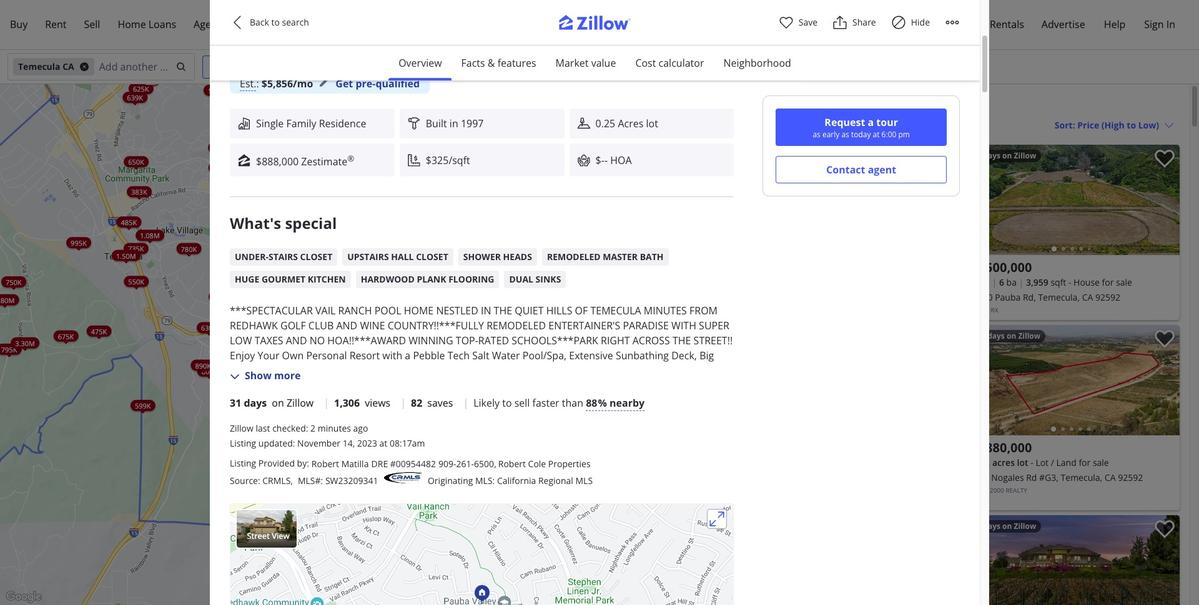 Task type: vqa. For each thing, say whether or not it's contained in the screenshot.
383K
yes



Task type: describe. For each thing, give the bounding box(es) containing it.
remodeled
[[547, 251, 601, 263]]

700k link
[[304, 480, 329, 491]]

0 horizontal spatial save this home image
[[933, 150, 953, 168]]

listed status list
[[230, 396, 734, 412]]

0 vertical spatial 1.50m link
[[204, 85, 232, 96]]

1 horizontal spatial chevron down image
[[447, 62, 457, 72]]

remove tag image
[[79, 62, 89, 72]]

0 vertical spatial 699k
[[325, 262, 341, 271]]

shower heads list item
[[458, 249, 537, 266]]

0 horizontal spatial lot
[[646, 117, 658, 131]]

pm
[[898, 129, 910, 140]]

los
[[975, 472, 989, 484]]

2 vertical spatial 1.50m
[[261, 304, 281, 314]]

180k
[[220, 147, 236, 157]]

41 days on zillow
[[973, 151, 1036, 161]]

88 %
[[586, 397, 607, 410]]

0 horizontal spatial 635k link
[[249, 237, 273, 248]]

use
[[657, 598, 668, 605]]

search image
[[176, 62, 186, 72]]

edit image
[[319, 77, 329, 87]]

this property on the map image
[[475, 586, 489, 605]]

2 robert from the left
[[498, 458, 526, 470]]

©2023
[[584, 598, 603, 605]]

4.00m link
[[507, 255, 535, 266]]

0 horizontal spatial 795k
[[1, 345, 17, 354]]

huge
[[235, 274, 259, 286]]

chevron right image for 80 days on zillow
[[937, 193, 952, 208]]

0 los nogales rd #g3, temecula, ca 92592 image
[[963, 325, 1180, 436]]

4 inside 180k 3d tour 4 units
[[228, 148, 232, 157]]

900k
[[256, 381, 272, 391]]

1 horizontal spatial 825k link
[[397, 302, 422, 314]]

temecula, inside $894,000 33068 regina dr, temecula, ca 92592
[[332, 42, 391, 59]]

tour for 3d tour 724k
[[229, 359, 242, 365]]

509k
[[220, 131, 236, 140]]

ca inside 0 los nogales rd #g3, temecula, ca 92592 remax 2000 realty
[[1105, 472, 1116, 484]]

2 inside zillow last checked:  2 minutes ago listing updated: november 14, 2023 at 08:17am
[[310, 423, 315, 435]]

735k
[[128, 244, 144, 253]]

clear field image
[[174, 62, 184, 72]]

2.70m link
[[228, 242, 256, 253]]

| for | 1,306 views
[[324, 397, 329, 410]]

935k link
[[423, 321, 448, 333]]

data
[[570, 598, 582, 605]]

31
[[230, 397, 241, 410]]

1 vertical spatial 650k
[[344, 284, 360, 293]]

tour for 3d tour 785k
[[344, 404, 356, 409]]

realty inside 39100 pauba rd, temecula, ca 92592 realty rx
[[968, 306, 989, 315]]

590k
[[287, 253, 303, 262]]

750k
[[6, 277, 22, 287]]

798k link
[[329, 408, 354, 420]]

at inside zillow last checked:  2 minutes ago listing updated: november 14, 2023 at 08:17am
[[379, 438, 387, 450]]

0 horizontal spatial 1.50m
[[116, 251, 136, 260]]

shortcuts
[[522, 598, 548, 605]]

®
[[347, 153, 354, 164]]

1 horizontal spatial save this home image
[[1155, 330, 1175, 349]]

0 vertical spatial 799k link
[[308, 133, 333, 145]]

est. : $5,856/mo
[[240, 77, 313, 91]]

1 vertical spatial 699k
[[333, 327, 349, 337]]

a for report
[[695, 598, 699, 605]]

house type image
[[237, 117, 251, 131]]

:
[[256, 77, 259, 91]]

1 horizontal spatial 635k link
[[287, 246, 312, 257]]

zillow logo image
[[550, 15, 650, 37]]

nogales
[[991, 472, 1024, 484]]

huge gourmet kitchen list item
[[230, 271, 351, 289]]

550k inside new 550k
[[304, 286, 320, 295]]

google
[[604, 598, 624, 605]]

275k link
[[406, 398, 431, 409]]

635k for 635k link to the left
[[253, 238, 269, 247]]

1 horizontal spatial for
[[1102, 277, 1114, 289]]

0 horizontal spatial 639k link
[[123, 92, 147, 103]]

9.50m
[[574, 302, 594, 312]]

upstairs hall closet list item
[[342, 249, 453, 266]]

688k link
[[211, 161, 236, 172]]

ca inside filters element
[[63, 61, 74, 72]]

updated:
[[259, 438, 295, 450]]

closet for under-stairs closet
[[300, 251, 332, 263]]

600k link
[[263, 253, 288, 264]]

2 horizontal spatial -
[[1069, 277, 1072, 289]]

1 vertical spatial 650k link
[[340, 283, 364, 294]]

2 units link
[[613, 492, 653, 504]]

671k link
[[365, 356, 390, 367]]

33068 regina dr image
[[230, 505, 734, 606]]

840k
[[407, 310, 423, 319]]

3,959
[[1026, 277, 1049, 289]]

mls logo image
[[383, 472, 423, 485]]

1 1.07m link from the top
[[349, 187, 378, 199]]

more
[[274, 369, 301, 383]]

759k
[[349, 250, 365, 259]]

property images, use arrow keys to navigate, image 1 of 5 group
[[963, 325, 1180, 439]]

1 vertical spatial 790k link
[[321, 488, 346, 499]]

540k
[[227, 350, 243, 359]]

units inside 180k 3d tour 4 units
[[234, 148, 250, 157]]

zillow for 31 days on zillow
[[287, 397, 314, 410]]

1 vertical spatial 795k link
[[0, 344, 21, 355]]

800k inside 799k 800k
[[318, 390, 334, 400]]

2 vertical spatial 1.50m link
[[257, 303, 285, 315]]

1 vertical spatial units
[[633, 493, 649, 503]]

0 horizontal spatial 650k
[[128, 157, 144, 166]]

1 horizontal spatial 625k link
[[254, 257, 279, 268]]

dre
[[371, 458, 388, 470]]

785k inside 3d tour 785k
[[333, 409, 349, 418]]

0 vertical spatial 795k
[[306, 237, 322, 246]]

days for 490
[[988, 331, 1005, 342]]

635k for right 635k link
[[292, 247, 308, 256]]

785k inside 785k 788k
[[308, 367, 324, 376]]

/
[[1051, 457, 1054, 469]]

hide image
[[891, 15, 906, 30]]

1 1.07m from the top
[[354, 188, 374, 198]]

680k link
[[265, 334, 289, 345]]

4 inside 4 beds
[[572, 17, 583, 44]]

615k
[[259, 242, 275, 251]]

2 1.07m from the top
[[354, 236, 374, 246]]

plus image
[[700, 543, 714, 556]]

0 vertical spatial 699k link
[[321, 261, 345, 272]]

724k
[[219, 364, 235, 374]]

3d tour 724k
[[219, 359, 242, 374]]

minus image
[[700, 576, 714, 589]]

calculator
[[659, 56, 704, 70]]

3d for 3d tour 780k
[[273, 154, 278, 160]]

tour inside 180k 3d tour 4 units
[[245, 143, 257, 148]]

to inside 'back to search' link
[[271, 16, 280, 28]]

tour for 3d tour 780k
[[280, 154, 292, 160]]

gourmet
[[262, 274, 306, 286]]

sqft inside main content
[[1051, 277, 1066, 289]]

$5,856/mo
[[262, 77, 313, 91]]

580k
[[271, 317, 287, 327]]

google image
[[3, 590, 44, 606]]

0 horizontal spatial ,
[[291, 475, 293, 487]]

129
[[743, 119, 758, 131]]

mls
[[576, 475, 593, 487]]

remodeled master bath list item
[[542, 249, 669, 266]]

on for 31
[[272, 397, 284, 410]]

show more
[[245, 369, 301, 383]]

pauba
[[995, 292, 1021, 304]]

0 horizontal spatial 780k
[[181, 244, 197, 253]]

0 horizontal spatial 650k link
[[124, 156, 148, 167]]

1 vertical spatial 799k link
[[298, 257, 323, 268]]

909-
[[439, 458, 456, 470]]

originating
[[428, 475, 473, 487]]

, inside listing provided by: robert matilla dre #00954482 909-261-6500 , robert cole properties
[[494, 458, 496, 470]]

heads
[[503, 251, 532, 263]]

temecula ca luxury homes
[[743, 96, 911, 113]]

to inside listed status list
[[502, 397, 512, 410]]

799k for 799k 800k
[[302, 258, 318, 267]]

0 vertical spatial 790k
[[337, 427, 353, 436]]

chevron down image
[[1164, 120, 1174, 130]]

chevron right image for $9,500,000
[[1159, 193, 1174, 208]]

890k
[[195, 361, 211, 370]]

599k
[[135, 401, 151, 410]]

what's special
[[230, 213, 337, 234]]

485k link
[[117, 216, 141, 228]]

listing inside zillow last checked:  2 minutes ago listing updated: november 14, 2023 at 08:17am
[[230, 438, 256, 450]]

799k for 799k
[[313, 134, 329, 144]]

0 horizontal spatial -
[[605, 153, 608, 167]]

1 vertical spatial 1.50m link
[[112, 250, 140, 261]]

1 vertical spatial 699k link
[[329, 326, 353, 338]]

3,959 sqft
[[1026, 277, 1066, 289]]

temecula, inside 0 los nogales rd #g3, temecula, ca 92592 remax 2000 realty
[[1061, 472, 1103, 484]]

0 vertical spatial 1.50m
[[208, 85, 228, 95]]

price square feet image
[[407, 153, 421, 167]]

0 vertical spatial 825k link
[[264, 86, 289, 97]]

days for 41
[[983, 151, 1001, 161]]

november
[[297, 438, 340, 450]]

under-stairs closet list item
[[230, 249, 337, 266]]

2.25m link
[[356, 164, 384, 175]]

property images, use arrow keys to navigate, image 1 of 69 group
[[963, 516, 1180, 606]]

750k link
[[1, 276, 26, 288]]

1 vertical spatial 639k link
[[272, 255, 297, 266]]

2 as from the left
[[842, 129, 849, 140]]

contact agent
[[826, 163, 896, 177]]

14,
[[343, 438, 355, 450]]

5.20m
[[463, 191, 483, 200]]

homes
[[869, 96, 911, 113]]

3d for 3d tour 785k
[[337, 404, 343, 409]]

zillow for 80 days on zillow
[[792, 151, 814, 161]]

a for request
[[868, 116, 874, 129]]

33068
[[230, 42, 266, 59]]

345k link
[[590, 239, 615, 251]]

source:
[[230, 475, 260, 487]]

639k for the left 639k link
[[127, 93, 143, 102]]

chevron left image
[[230, 15, 245, 30]]

1 save this home image from the top
[[1155, 150, 1175, 168]]

zillow for 41 days on zillow
[[1014, 151, 1036, 161]]

48.52
[[968, 457, 990, 469]]

dual sinks list item
[[504, 271, 566, 289]]

days for 31
[[244, 397, 267, 410]]

insights tags list
[[230, 244, 734, 289]]

report
[[675, 598, 694, 605]]

main content containing temecula ca luxury homes
[[731, 84, 1190, 606]]

780k link
[[176, 243, 201, 254]]

550k inside the "550k 559k"
[[297, 283, 313, 293]]

0 los nogales rd #g3, temecula, ca 92592 remax 2000 realty
[[968, 472, 1143, 495]]

0 horizontal spatial 625k link
[[129, 83, 153, 94]]

39100 pauba rd, temecula, ca 92592 image
[[963, 145, 1180, 255]]

hall
[[391, 251, 414, 263]]

expand image
[[707, 510, 727, 530]]

listing provided by: robert matilla dre #00954482 909-261-6500 , robert cole properties
[[230, 458, 591, 470]]

qualified
[[376, 77, 420, 91]]

california
[[497, 475, 536, 487]]

cole
[[528, 458, 546, 470]]

| for | 82 saves
[[400, 397, 406, 410]]

days for 80
[[761, 151, 779, 161]]

chevron left image for 80 days on zillow
[[747, 193, 762, 208]]

advertise
[[1042, 17, 1085, 31]]

chevron right image for 68 days on zillow
[[1159, 564, 1174, 579]]

rd,
[[1023, 292, 1036, 304]]

1 horizontal spatial 795k link
[[302, 236, 326, 247]]

383k
[[131, 187, 147, 196]]

plank
[[417, 274, 446, 286]]



Task type: locate. For each thing, give the bounding box(es) containing it.
0 vertical spatial 650k link
[[124, 156, 148, 167]]

0 vertical spatial 1.07m
[[354, 188, 374, 198]]

days down 585k link
[[244, 397, 267, 410]]

on for 68
[[1003, 522, 1012, 532]]

special
[[285, 213, 337, 234]]

1 horizontal spatial 795k
[[306, 237, 322, 246]]

799k down single family residence
[[313, 134, 329, 144]]

1.50m link left est.
[[204, 85, 232, 96]]

sale up 0 los nogales rd #g3, temecula, ca 92592 link
[[1093, 457, 1109, 469]]

agent
[[868, 163, 896, 177]]

785k down the 850k
[[333, 409, 349, 418]]

1 vertical spatial 825k link
[[397, 302, 422, 314]]

temecula inside filters element
[[18, 61, 60, 72]]

1 vertical spatial 92592
[[1096, 292, 1121, 304]]

3.30m link
[[11, 337, 39, 349]]

36400 de portola rd, temecula, ca 92592 image
[[741, 145, 958, 255]]

on left 669k
[[272, 397, 284, 410]]

485k
[[121, 217, 137, 227]]

source: crmls , mls#: sw23209341
[[230, 475, 378, 487]]

ca up the qualified
[[395, 42, 410, 59]]

chevron left image down 68
[[969, 564, 984, 579]]

chevron left image inside property images, use arrow keys to navigate, image 1 of 41 group
[[969, 193, 984, 208]]

3d inside 3d tour 785k
[[337, 404, 343, 409]]

on right 80
[[780, 151, 790, 161]]

1.07m up 759k link
[[354, 236, 374, 246]]

chevron right image
[[937, 193, 952, 208], [1159, 564, 1174, 579]]

ago
[[353, 423, 368, 435]]

save button
[[779, 15, 818, 30]]

0 vertical spatial chevron right image
[[1159, 193, 1174, 208]]

92592
[[414, 42, 449, 59], [1096, 292, 1121, 304], [1118, 472, 1143, 484]]

listing down last
[[230, 438, 256, 450]]

at inside request a tour as early as today at 6:00 pm
[[873, 129, 880, 140]]

remove
[[555, 101, 590, 112]]

1.50m link up 565k link
[[257, 303, 285, 315]]

zillow inside listed status list
[[287, 397, 314, 410]]

799k up the kitchen
[[302, 258, 318, 267]]

92592 inside 39100 pauba rd, temecula, ca 92592 realty rx
[[1096, 292, 1121, 304]]

0 vertical spatial 650k
[[128, 157, 144, 166]]

zillow down 39100 pauba rd, temecula, ca 92592 realty rx
[[1018, 331, 1041, 342]]

1 vertical spatial 785k
[[333, 409, 349, 418]]

640k
[[266, 113, 282, 122]]

3d up 798k
[[337, 404, 343, 409]]

1.10m link
[[408, 337, 437, 348]]

1.10m
[[413, 338, 432, 347]]

650k link up 383k on the left top of the page
[[124, 156, 148, 167]]

on right 68
[[1003, 522, 1012, 532]]

37028 de portola rd, temecula, ca 92592 image
[[963, 516, 1180, 606]]

1 vertical spatial sale
[[1093, 457, 1109, 469]]

1 listing from the top
[[230, 438, 256, 450]]

798k
[[334, 409, 350, 419]]

3d inside 3d tour 849k
[[344, 327, 350, 333]]

1 vertical spatial a
[[695, 598, 699, 605]]

1 as from the left
[[813, 129, 821, 140]]

| left likely
[[463, 397, 469, 410]]

1 horizontal spatial robert
[[498, 458, 526, 470]]

on for 80
[[780, 151, 790, 161]]

ca
[[395, 42, 410, 59], [63, 61, 74, 72], [805, 96, 821, 113], [1082, 292, 1093, 304], [1105, 472, 1116, 484]]

735k link
[[124, 243, 148, 254]]

790k 790k
[[325, 427, 353, 498]]

4.89m link
[[567, 192, 595, 203]]

tour for 3d tour 849k
[[351, 327, 363, 333]]

1 vertical spatial 790k
[[325, 489, 341, 498]]

0 vertical spatial 1.07m link
[[349, 187, 378, 199]]

zillow up 845k
[[287, 397, 314, 410]]

1 vertical spatial sqft
[[1051, 277, 1066, 289]]

0 horizontal spatial temecula
[[18, 61, 60, 72]]

days for 68
[[983, 522, 1001, 532]]

chevron left image down 490
[[969, 373, 984, 388]]

725k link
[[349, 254, 374, 265]]

785k right "more"
[[308, 367, 324, 376]]

3d right zillow logo
[[273, 154, 278, 160]]

tour for 3d tour
[[363, 362, 375, 368]]

0 vertical spatial 785k
[[308, 367, 324, 376]]

cost
[[635, 56, 656, 70]]

3d right 180k
[[238, 143, 244, 148]]

for inside the $5,880,000 48.52 acres lot - lot / land for sale
[[1079, 457, 1091, 469]]

house
[[1074, 277, 1100, 289]]

0 vertical spatial at
[[873, 129, 880, 140]]

1.07m link down 2.25m link
[[349, 187, 378, 199]]

pre-
[[356, 77, 376, 91]]

as left early
[[813, 129, 821, 140]]

1.80m link
[[259, 301, 288, 312]]

zillow left last
[[230, 423, 254, 435]]

listing up source:
[[230, 458, 256, 470]]

2 vertical spatial temecula,
[[1061, 472, 1103, 484]]

825k for right 825k link
[[402, 303, 418, 313]]

sqft right cost
[[683, 42, 705, 59]]

family
[[286, 117, 316, 131]]

2 | from the left
[[400, 397, 406, 410]]

chevron left image inside the property images, use arrow keys to navigate, image 1 of 69 group
[[969, 564, 984, 579]]

temecula, down land
[[1061, 472, 1103, 484]]

0 vertical spatial 790k link
[[333, 426, 357, 437]]

closet for upstairs hall closet
[[416, 251, 448, 263]]

92592 inside $894,000 33068 regina dr, temecula, ca 92592
[[414, 42, 449, 59]]

save
[[799, 16, 818, 28]]

chevron left image for 490 days on zillow
[[969, 373, 984, 388]]

559k link
[[386, 297, 411, 309]]

0 horizontal spatial closet
[[300, 251, 332, 263]]

650k down 725k 'link'
[[344, 284, 360, 293]]

475k link
[[87, 326, 111, 337]]

chevron right image
[[1159, 193, 1174, 208], [1159, 373, 1174, 388]]

2 inside map region
[[627, 493, 631, 503]]

780k left new 509k 3d tour 540k
[[181, 244, 197, 253]]

saves
[[427, 397, 453, 410]]

799k
[[313, 134, 329, 144], [302, 258, 318, 267]]

1 horizontal spatial |
[[400, 397, 406, 410]]

799k inside 799k 800k
[[302, 258, 318, 267]]

ca inside 39100 pauba rd, temecula, ca 92592 realty rx
[[1082, 292, 1093, 304]]

0 vertical spatial temecula,
[[332, 42, 391, 59]]

$888,000
[[256, 155, 299, 169]]

0 horizontal spatial as
[[813, 129, 821, 140]]

hoa image
[[577, 153, 591, 167]]

show
[[245, 369, 272, 383]]

890k link
[[191, 360, 216, 371]]

800k link
[[259, 87, 283, 98], [288, 280, 312, 292], [197, 366, 222, 377], [314, 389, 338, 401]]

in
[[450, 117, 458, 131]]

main navigation
[[0, 0, 1199, 50]]

1 vertical spatial -
[[1069, 277, 1072, 289]]

more image
[[945, 15, 960, 30]]

2000
[[990, 487, 1004, 495]]

1 | from the left
[[324, 397, 329, 410]]

1 horizontal spatial chevron right image
[[1159, 564, 1174, 579]]

670k link
[[257, 323, 282, 334]]

closet up the kitchen
[[300, 251, 332, 263]]

tour inside 3d tour 785k
[[344, 404, 356, 409]]

closet inside list item
[[416, 251, 448, 263]]

3 | from the left
[[463, 397, 469, 410]]

views
[[365, 397, 390, 410]]

0 vertical spatial 825k
[[268, 87, 284, 96]]

1 robert from the left
[[312, 458, 339, 470]]

1.50m down 1.08m link
[[116, 251, 136, 260]]

3d up 1.19m link
[[344, 327, 350, 333]]

0 horizontal spatial 825k link
[[264, 86, 289, 97]]

robert up originating mls: california regional mls
[[498, 458, 526, 470]]

main content
[[731, 84, 1190, 606]]

robert down the november
[[312, 458, 339, 470]]

realty down 39100
[[968, 306, 989, 315]]

0 horizontal spatial sqft
[[683, 42, 705, 59]]

days right 68
[[983, 522, 1001, 532]]

2 chevron right image from the top
[[1159, 373, 1174, 388]]

- left hoa
[[605, 153, 608, 167]]

780k inside "3d tour 780k"
[[269, 160, 285, 169]]

chevron left image down 41 at the top of the page
[[969, 193, 984, 208]]

4 up the market
[[572, 17, 583, 44]]

650k link down 725k 'link'
[[340, 283, 364, 294]]

hardwood plank flooring list item
[[356, 271, 499, 289]]

days right 490
[[988, 331, 1005, 342]]

lot inside the $5,880,000 48.52 acres lot - lot / land for sale
[[1017, 457, 1028, 469]]

1 vertical spatial save this home image
[[1155, 330, 1175, 349]]

chevron down image inside show more button
[[230, 372, 240, 382]]

3d for 3d tour
[[356, 362, 362, 368]]

agent finder
[[194, 17, 251, 31]]

1 vertical spatial 825k
[[402, 303, 418, 313]]

2 horizontal spatial |
[[463, 397, 469, 410]]

1 vertical spatial at
[[379, 438, 387, 450]]

0 horizontal spatial new
[[233, 126, 243, 131]]

2 horizontal spatial 1.50m
[[261, 304, 281, 314]]

heart image
[[779, 15, 794, 30]]

tour inside "3d tour 780k"
[[280, 154, 292, 160]]

0 horizontal spatial 825k
[[268, 87, 284, 96]]

chevron left image down 80
[[747, 193, 762, 208]]

1.07m down 2.25m link
[[354, 188, 374, 198]]

1 closet from the left
[[300, 251, 332, 263]]

0 horizontal spatial sale
[[1093, 457, 1109, 469]]

1.64m link
[[636, 113, 665, 125]]

645k link
[[619, 125, 644, 137]]

close image
[[640, 102, 649, 111]]

| for | likely to sell faster than 88 % nearby
[[463, 397, 469, 410]]

chevron down image up 585k link
[[230, 372, 240, 382]]

crmls
[[263, 475, 291, 487]]

- inside the $5,880,000 48.52 acres lot - lot / land for sale
[[1031, 457, 1034, 469]]

buy link
[[1, 10, 36, 39]]

08:17am
[[390, 438, 425, 450]]

0 vertical spatial 625k link
[[129, 83, 153, 94]]

1 vertical spatial new
[[317, 280, 327, 286]]

1 vertical spatial for
[[1079, 457, 1091, 469]]

1 horizontal spatial 1.50m
[[208, 85, 228, 95]]

new
[[233, 126, 243, 131], [317, 280, 327, 286]]

help
[[1104, 17, 1126, 31]]

sqft up 39100 pauba rd, temecula, ca 92592 link on the right of the page
[[1051, 277, 1066, 289]]

realty inside 0 los nogales rd #g3, temecula, ca 92592 remax 2000 realty
[[1006, 487, 1027, 495]]

sale right house
[[1116, 277, 1132, 289]]

699k up the kitchen
[[325, 262, 341, 271]]

listing inside listing provided by: robert matilla dre #00954482 909-261-6500 , robert cole properties
[[230, 458, 256, 470]]

days inside listed status list
[[244, 397, 267, 410]]

sell
[[514, 397, 530, 410]]

for right house
[[1102, 277, 1114, 289]]

1 horizontal spatial 825k
[[402, 303, 418, 313]]

a inside request a tour as early as today at 6:00 pm
[[868, 116, 874, 129]]

sw23209341
[[325, 475, 378, 487]]

ca left luxury
[[805, 96, 821, 113]]

temecula for temecula ca
[[18, 61, 60, 72]]

790k up 14,
[[337, 427, 353, 436]]

save this home image
[[933, 150, 953, 168], [1155, 330, 1175, 349]]

2 vertical spatial -
[[1031, 457, 1034, 469]]

2 1.07m link from the top
[[349, 230, 383, 247]]

back to search
[[250, 16, 309, 28]]

0 vertical spatial 799k
[[313, 134, 329, 144]]

1 horizontal spatial realty
[[1006, 487, 1027, 495]]

4 up the 688k "link"
[[228, 148, 232, 157]]

565k
[[271, 316, 287, 325]]

1 chevron right image from the top
[[1159, 193, 1174, 208]]

785k
[[308, 367, 324, 376], [333, 409, 349, 418]]

799k link up the kitchen
[[298, 257, 323, 268]]

| left 798k link
[[324, 397, 329, 410]]

1.07m link up 759k link
[[349, 230, 383, 247]]

3d left '569k' at the left of page
[[231, 345, 237, 350]]

, up mls:
[[494, 458, 496, 470]]

at left 6:00
[[873, 129, 880, 140]]

0 horizontal spatial 795k link
[[0, 344, 21, 355]]

save this home image
[[1155, 150, 1175, 168], [1155, 521, 1175, 539]]

799k link down single family residence
[[308, 133, 333, 145]]

new for 550k
[[317, 280, 327, 286]]

report a map error
[[675, 598, 727, 605]]

hammer image
[[407, 117, 421, 131]]

0 vertical spatial 4
[[572, 17, 583, 44]]

650k up 383k on the left top of the page
[[128, 157, 144, 166]]

tour inside 3d tour 849k
[[351, 327, 363, 333]]

get
[[336, 77, 353, 91]]

chevron right image inside property images, use arrow keys to navigate, image 1 of 41 group
[[1159, 193, 1174, 208]]

3d inside 3d tour 724k
[[222, 359, 228, 365]]

1.50m up 565k link
[[261, 304, 281, 314]]

825k for top 825k link
[[268, 87, 284, 96]]

shower
[[463, 251, 501, 263]]

788k link
[[316, 158, 341, 170]]

lot down close icon
[[646, 117, 658, 131]]

lot up rd
[[1017, 457, 1028, 469]]

realty down nogales
[[1006, 487, 1027, 495]]

1 horizontal spatial 1.50m link
[[204, 85, 232, 96]]

0 horizontal spatial 1.50m link
[[112, 250, 140, 261]]

0 vertical spatial save this home image
[[1155, 150, 1175, 168]]

0 horizontal spatial |
[[324, 397, 329, 410]]

center
[[686, 101, 714, 112]]

beds
[[572, 42, 600, 59]]

790k link down 'sw23209341'
[[321, 488, 346, 499]]

rent link
[[36, 10, 75, 39]]

92592 inside 0 los nogales rd #g3, temecula, ca 92592 remax 2000 realty
[[1118, 472, 1143, 484]]

zillow for 68 days on zillow
[[1014, 522, 1036, 532]]

0 vertical spatial 639k
[[127, 93, 143, 102]]

2 save this home image from the top
[[1155, 521, 1175, 539]]

788k
[[321, 159, 337, 169]]

600k
[[268, 254, 284, 263]]

chevron down image
[[447, 62, 457, 72], [230, 372, 240, 382]]

0 vertical spatial 780k
[[269, 160, 285, 169]]

3d for 3d tour 724k
[[222, 359, 228, 365]]

zillow right 80
[[792, 151, 814, 161]]

0 vertical spatial save this home image
[[933, 150, 953, 168]]

0 horizontal spatial 2
[[310, 423, 315, 435]]

$5,880,000 48.52 acres lot - lot / land for sale
[[968, 440, 1109, 469]]

at right 2023 on the left of page
[[379, 438, 387, 450]]

property images, use arrow keys to navigate, image 1 of 41 group
[[963, 145, 1180, 259]]

$894,000 33068 regina dr, temecula, ca 92592
[[230, 16, 449, 59]]

640k 645k
[[266, 113, 639, 136]]

1.50m left est.
[[208, 85, 228, 95]]

0 horizontal spatial to
[[271, 16, 280, 28]]

6500
[[474, 458, 494, 470]]

2 vertical spatial 92592
[[1118, 472, 1143, 484]]

closet up 'plank'
[[416, 251, 448, 263]]

875k link
[[402, 305, 426, 316]]

4 beds
[[572, 17, 600, 59]]

- left lot
[[1031, 457, 1034, 469]]

0 vertical spatial sale
[[1116, 277, 1132, 289]]

back to search link
[[230, 15, 324, 30]]

0 vertical spatial to
[[271, 16, 280, 28]]

, left mls#:
[[291, 475, 293, 487]]

chevron right image for $5,880,000
[[1159, 373, 1174, 388]]

zillow for 490 days on zillow
[[1018, 331, 1041, 342]]

3d for 3d tour 849k
[[344, 327, 350, 333]]

0 horizontal spatial chevron right image
[[937, 193, 952, 208]]

0 vertical spatial 625k
[[133, 84, 149, 93]]

lot image
[[577, 117, 591, 131]]

on for 490
[[1007, 331, 1016, 342]]

ca right #g3,
[[1105, 472, 1116, 484]]

3d right 890k
[[222, 359, 228, 365]]

1 horizontal spatial sale
[[1116, 277, 1132, 289]]

850k link
[[335, 391, 365, 408]]

$-- hoa
[[596, 153, 632, 167]]

1 vertical spatial lot
[[1017, 457, 1028, 469]]

tour inside new 509k 3d tour 540k
[[238, 345, 250, 350]]

sale inside the $5,880,000 48.52 acres lot - lot / land for sale
[[1093, 457, 1109, 469]]

on for 41
[[1003, 151, 1012, 161]]

3d tour
[[356, 362, 375, 368]]

overview
[[399, 56, 442, 70]]

599k link
[[130, 400, 155, 411]]

share image
[[833, 15, 848, 30]]

1 vertical spatial temecula
[[743, 96, 802, 113]]

temecula for temecula ca luxury homes
[[743, 96, 802, 113]]

1 vertical spatial 625k link
[[254, 257, 279, 268]]

1 horizontal spatial 4
[[572, 17, 583, 44]]

699k link up 1.19m link
[[329, 326, 353, 338]]

filters element
[[0, 50, 1199, 84]]

0 horizontal spatial chevron down image
[[230, 372, 240, 382]]

3d inside "3d tour 780k"
[[273, 154, 278, 160]]

2.85m
[[397, 189, 416, 199]]

chevron right image inside property images, use arrow keys to navigate, image 1 of 5 "group"
[[1159, 373, 1174, 388]]

ca down house
[[1082, 292, 1093, 304]]

boundary
[[592, 101, 635, 112]]

temecula inside main content
[[743, 96, 802, 113]]

3d tour link
[[348, 361, 378, 378]]

chevron left image inside property images, use arrow keys to navigate, image 1 of 5 "group"
[[969, 373, 984, 388]]

chevron left image for 41 days on zillow
[[969, 193, 984, 208]]

1.08m link
[[136, 230, 164, 241]]

1 horizontal spatial 785k
[[333, 409, 349, 418]]

days right 80
[[761, 151, 779, 161]]

0 horizontal spatial a
[[695, 598, 699, 605]]

1 vertical spatial chevron right image
[[1159, 373, 1174, 388]]

chevron left image for 68 days on zillow
[[969, 564, 984, 579]]

as right early
[[842, 129, 849, 140]]

closet inside list item
[[300, 251, 332, 263]]

625k for leftmost 625k link
[[133, 84, 149, 93]]

1.25m
[[457, 147, 477, 156]]

2 closet from the left
[[416, 251, 448, 263]]

2 listing from the top
[[230, 458, 256, 470]]

1 horizontal spatial 2
[[627, 493, 631, 503]]

on right 490
[[1007, 331, 1016, 342]]

skip link list tab list
[[389, 46, 801, 81]]

0 vertical spatial realty
[[968, 306, 989, 315]]

temecula, up pre-
[[332, 42, 391, 59]]

1 horizontal spatial temecula
[[743, 96, 802, 113]]

4.00m
[[511, 256, 531, 265]]

zillow right 68
[[1014, 522, 1036, 532]]

chevron left image
[[747, 193, 762, 208], [969, 193, 984, 208], [969, 373, 984, 388], [969, 564, 984, 579]]

780k right zillow logo
[[269, 160, 285, 169]]

for right land
[[1079, 457, 1091, 469]]

769k
[[350, 240, 366, 249], [408, 329, 424, 338], [415, 330, 431, 339]]

1 vertical spatial 1.50m
[[116, 251, 136, 260]]

3d inside new 509k 3d tour 540k
[[231, 345, 237, 350]]

temecula left the remove tag 'icon'
[[18, 61, 60, 72]]

temecula, down the 3,959 sqft
[[1038, 292, 1080, 304]]

temecula, inside 39100 pauba rd, temecula, ca 92592 realty rx
[[1038, 292, 1080, 304]]

1 horizontal spatial ,
[[494, 458, 496, 470]]

mls:
[[475, 475, 495, 487]]

in
[[1167, 17, 1176, 31]]

property images, use arrow keys to navigate, image 1 of 21 group
[[741, 145, 958, 255]]

0 vertical spatial sqft
[[683, 42, 705, 59]]

1.50m link down 1.08m link
[[112, 250, 140, 261]]

68 days on zillow
[[973, 522, 1036, 532]]

1 vertical spatial 4
[[228, 148, 232, 157]]

on inside listed status list
[[272, 397, 284, 410]]

dual sinks
[[509, 274, 561, 286]]

new for 509k
[[233, 126, 243, 131]]

zillow right 41 at the top of the page
[[1014, 151, 1036, 161]]

3d inside 180k 3d tour 4 units
[[238, 143, 244, 148]]

845k
[[294, 419, 310, 428]]

zillow logo image
[[237, 153, 251, 167]]

temecula up results at the top right
[[743, 96, 802, 113]]

0 vertical spatial chevron down image
[[447, 62, 457, 72]]

map region
[[0, 47, 889, 606]]

tour inside 3d tour 724k
[[229, 359, 242, 365]]

1 horizontal spatial 780k
[[269, 160, 285, 169]]

639k for the bottom 639k link
[[276, 256, 292, 265]]

1 horizontal spatial at
[[873, 129, 880, 140]]

ca inside $894,000 33068 regina dr, temecula, ca 92592
[[395, 42, 410, 59]]

640k link
[[262, 112, 287, 123]]

180k 3d tour 4 units
[[220, 143, 257, 157]]

a left the tour
[[868, 116, 874, 129]]

- up 39100 pauba rd, temecula, ca 92592 link on the right of the page
[[1069, 277, 1072, 289]]

790k link up 14,
[[333, 426, 357, 437]]

790k right 700k in the left of the page
[[325, 489, 341, 498]]

zillow
[[792, 151, 814, 161], [1014, 151, 1036, 161], [1018, 331, 1041, 342], [287, 397, 314, 410], [230, 423, 254, 435], [1014, 522, 1036, 532]]

new inside new 509k 3d tour 540k
[[233, 126, 243, 131]]

shower heads
[[463, 251, 532, 263]]

chevron left image inside the property images, use arrow keys to navigate, image 1 of 21 group
[[747, 193, 762, 208]]

625k for the rightmost 625k link
[[258, 257, 274, 267]]

on right 41 at the top of the page
[[1003, 151, 1012, 161]]

0 horizontal spatial 625k
[[133, 84, 149, 93]]

ca left the remove tag 'icon'
[[63, 61, 74, 72]]

| left 82
[[400, 397, 406, 410]]

zillow inside zillow last checked:  2 minutes ago listing updated: november 14, 2023 at 08:17am
[[230, 423, 254, 435]]

1 horizontal spatial 639k link
[[272, 255, 297, 266]]

1 horizontal spatial as
[[842, 129, 849, 140]]

1 vertical spatial 1.07m link
[[349, 230, 383, 247]]

3d left 671k
[[356, 362, 362, 368]]

to right the back
[[271, 16, 280, 28]]

new inside new 550k
[[317, 280, 327, 286]]

chevron down image left facts
[[447, 62, 457, 72]]

| 1,306 views
[[324, 397, 390, 410]]

0 vertical spatial 639k link
[[123, 92, 147, 103]]

days right 41 at the top of the page
[[983, 151, 1001, 161]]

699k up 1.19m link
[[333, 327, 349, 337]]

robert
[[312, 458, 339, 470], [498, 458, 526, 470]]



